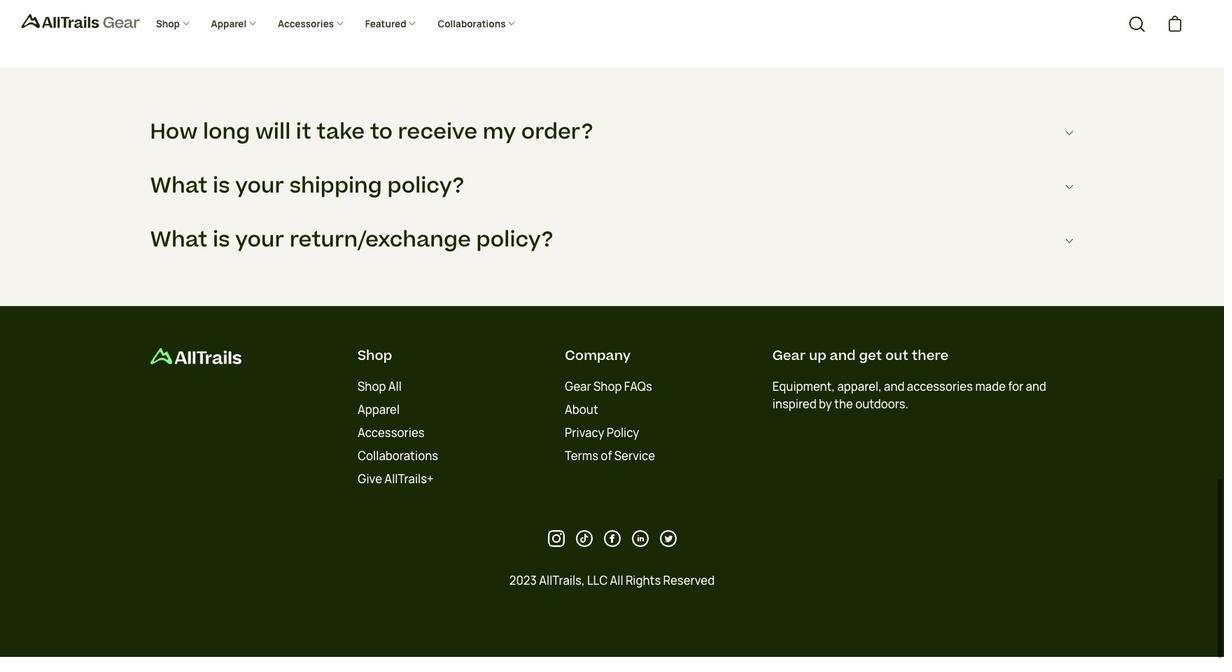 Task type: vqa. For each thing, say whether or not it's contained in the screenshot.
Shop
yes



Task type: describe. For each thing, give the bounding box(es) containing it.
is for shipping
[[213, 173, 230, 203]]

what is your return/exchange policy? button
[[150, 219, 1075, 266]]

2023
[[510, 575, 537, 590]]

privacy policy link
[[565, 427, 640, 442]]

up
[[810, 348, 827, 367]]

what is your return/exchange policy?
[[150, 227, 554, 257]]

for
[[1009, 381, 1024, 396]]

inspired
[[773, 398, 817, 414]]

view alltrails gear shop on facebook image
[[604, 532, 621, 549]]

there
[[912, 348, 949, 367]]

faqs
[[625, 381, 653, 396]]

company
[[565, 348, 631, 367]]

view alltrails gear shop on tiktok image
[[576, 532, 593, 549]]

footer containing shop
[[0, 308, 1225, 659]]

give
[[358, 473, 382, 489]]

gear shop faqs
[[565, 381, 653, 396]]

apparel link for the "accessories" link within footer
[[358, 404, 400, 419]]

apparel inside apparel link
[[211, 18, 249, 30]]

take
[[317, 119, 365, 149]]

give alltrails+
[[358, 473, 434, 489]]

apparel inside footer
[[358, 404, 400, 419]]

accessories link for featured link
[[268, 7, 355, 42]]

1 option group from the left
[[331, 25, 606, 42]]

privacy
[[565, 427, 605, 442]]

shop link
[[146, 7, 201, 42]]

accessories inside footer
[[358, 427, 425, 442]]

alltrails+
[[385, 473, 434, 489]]

about link
[[565, 404, 599, 419]]

shipping
[[290, 173, 382, 203]]

collaborations link inside footer
[[358, 450, 438, 465]]

what is your shipping policy? button
[[150, 165, 1075, 212]]

how long will it take to receive my order? button
[[150, 112, 1075, 158]]

long
[[203, 119, 250, 149]]

0 horizontal spatial accessories
[[278, 18, 336, 30]]

featured
[[365, 18, 408, 30]]

toggle plus image for collaborations
[[508, 19, 516, 27]]

glacial blue image
[[354, 28, 366, 39]]

toggle plus image for featured
[[408, 19, 417, 27]]

alltrails gear shop image
[[150, 350, 241, 367]]

view alltrails gear shop on instagram image
[[548, 532, 565, 549]]

to
[[370, 119, 393, 149]]

toggle plus image for accessories
[[336, 19, 344, 27]]

accessories
[[908, 381, 974, 396]]

will
[[256, 119, 291, 149]]

alltrails,
[[539, 575, 585, 590]]

gear shop faqs link
[[565, 381, 653, 396]]

equipment, apparel, and accessories made for and inspired by the outdoors.
[[773, 381, 1047, 414]]

shop button
[[358, 348, 392, 367]]

privacy policy
[[565, 427, 640, 442]]

your for return/exchange
[[235, 227, 284, 257]]

accessories link for collaborations "link" in the footer
[[358, 427, 425, 442]]

gear for gear shop faqs
[[565, 381, 592, 396]]

policy? for what is your shipping policy?
[[388, 173, 465, 203]]

is for return/exchange
[[213, 227, 230, 257]]

amber image
[[911, 28, 922, 39]]

service
[[615, 450, 656, 465]]

0 vertical spatial collaborations
[[438, 18, 508, 30]]

0 vertical spatial all
[[388, 381, 402, 396]]



Task type: locate. For each thing, give the bounding box(es) containing it.
0 vertical spatial what
[[150, 173, 208, 203]]

and
[[830, 348, 856, 367], [885, 381, 905, 396], [1027, 381, 1047, 396]]

policy? inside "button"
[[477, 227, 554, 257]]

apparel link for the "accessories" link for featured link
[[201, 7, 268, 42]]

what for what is your shipping policy?
[[150, 173, 208, 203]]

Glacial Blue radio
[[352, 25, 369, 42]]

1 vertical spatial is
[[213, 227, 230, 257]]

toggle plus image for apparel
[[249, 19, 257, 27]]

accessories
[[278, 18, 336, 30], [358, 427, 425, 442]]

and for get
[[830, 348, 856, 367]]

accessories up give alltrails+ link
[[358, 427, 425, 442]]

receive
[[398, 119, 478, 149]]

llc
[[588, 575, 608, 590]]

accessories link inside footer
[[358, 427, 425, 442]]

$95.00 link
[[331, 3, 605, 18]]

0 vertical spatial your
[[235, 173, 284, 203]]

shop all
[[358, 381, 402, 396]]

toggle plus image
[[336, 19, 344, 27], [408, 19, 417, 27]]

and right for
[[1027, 381, 1047, 396]]

accessories down $95.00
[[278, 18, 336, 30]]

and for accessories
[[885, 381, 905, 396]]

1 toggle plus image from the left
[[336, 19, 344, 27]]

1 what from the top
[[150, 173, 208, 203]]

it
[[296, 119, 311, 149]]

0 vertical spatial collaborations link
[[427, 7, 527, 42]]

give alltrails+ link
[[358, 473, 434, 489]]

toggle plus image inside featured link
[[408, 19, 417, 27]]

0 vertical spatial apparel
[[211, 18, 249, 30]]

0 horizontal spatial gear
[[565, 381, 592, 396]]

0 vertical spatial accessories link
[[268, 7, 355, 42]]

1 horizontal spatial accessories link
[[358, 427, 425, 442]]

toggle plus image for shop
[[182, 19, 190, 27]]

is
[[213, 173, 230, 203], [213, 227, 230, 257]]

gear left up at bottom
[[773, 348, 806, 367]]

apparel right shop link
[[211, 18, 249, 30]]

how
[[150, 119, 198, 149]]

reserved
[[664, 575, 715, 590]]

1 horizontal spatial apparel
[[358, 404, 400, 419]]

1 vertical spatial collaborations
[[358, 450, 438, 465]]

0 horizontal spatial all
[[388, 381, 402, 396]]

all
[[388, 381, 402, 396], [610, 575, 624, 590]]

0 horizontal spatial option group
[[331, 25, 606, 42]]

apparel link
[[201, 7, 268, 42], [358, 404, 400, 419]]

1 horizontal spatial apparel link
[[358, 404, 400, 419]]

terms of service link
[[565, 450, 656, 465]]

1 is from the top
[[213, 173, 230, 203]]

policy? for what is your return/exchange policy?
[[477, 227, 554, 257]]

of
[[601, 450, 613, 465]]

cypress green image
[[334, 28, 345, 39]]

view alltrails gear shop on tumblr image
[[632, 532, 649, 549]]

2 horizontal spatial and
[[1027, 381, 1047, 396]]

1 horizontal spatial accessories
[[358, 427, 425, 442]]

mirrored green image
[[932, 28, 943, 39]]

and up outdoors.
[[885, 381, 905, 396]]

1 vertical spatial gear
[[565, 381, 592, 396]]

0 horizontal spatial policy?
[[388, 173, 465, 203]]

toggle plus image inside shop link
[[182, 19, 190, 27]]

gear up about
[[565, 381, 592, 396]]

0 horizontal spatial apparel
[[211, 18, 249, 30]]

apparel,
[[838, 381, 882, 396]]

outdoors.
[[856, 398, 909, 414]]

accessories link
[[268, 7, 355, 42], [358, 427, 425, 442]]

order?
[[522, 119, 594, 149]]

what inside "button"
[[150, 227, 208, 257]]

your inside button
[[235, 173, 284, 203]]

mirrored green radio
[[929, 25, 946, 42]]

2023 alltrails, llc all rights reserved
[[510, 575, 715, 590]]

1 vertical spatial accessories
[[358, 427, 425, 442]]

return/exchange
[[290, 227, 471, 257]]

my
[[483, 119, 516, 149]]

the
[[835, 398, 854, 414]]

is inside button
[[213, 173, 230, 203]]

collaborations
[[438, 18, 508, 30], [358, 450, 438, 465]]

policy
[[607, 427, 640, 442]]

get
[[860, 348, 883, 367]]

equipment,
[[773, 381, 836, 396]]

1 toggle plus image from the left
[[182, 19, 190, 27]]

what inside button
[[150, 173, 208, 203]]

2 your from the top
[[235, 227, 284, 257]]

$95.00
[[331, 3, 367, 17]]

0 horizontal spatial and
[[830, 348, 856, 367]]

your inside "button"
[[235, 227, 284, 257]]

1 horizontal spatial option group
[[909, 25, 1183, 42]]

by
[[819, 398, 833, 414]]

0 vertical spatial is
[[213, 173, 230, 203]]

1 vertical spatial policy?
[[477, 227, 554, 257]]

1 horizontal spatial all
[[610, 575, 624, 590]]

1 vertical spatial accessories link
[[358, 427, 425, 442]]

0 horizontal spatial toggle plus image
[[182, 19, 190, 27]]

policy? inside button
[[388, 173, 465, 203]]

all down shop button
[[388, 381, 402, 396]]

1 horizontal spatial toggle plus image
[[408, 19, 417, 27]]

all right llc
[[610, 575, 624, 590]]

3 toggle plus image from the left
[[508, 19, 516, 27]]

0 horizontal spatial toggle plus image
[[336, 19, 344, 27]]

out
[[886, 348, 909, 367]]

1 vertical spatial apparel
[[358, 404, 400, 419]]

what
[[150, 173, 208, 203], [150, 227, 208, 257]]

2 horizontal spatial toggle plus image
[[508, 19, 516, 27]]

0 horizontal spatial apparel link
[[201, 7, 268, 42]]

how long will it take to receive my order?
[[150, 119, 594, 149]]

1 vertical spatial your
[[235, 227, 284, 257]]

apparel down shop all
[[358, 404, 400, 419]]

1 vertical spatial all
[[610, 575, 624, 590]]

1 horizontal spatial gear
[[773, 348, 806, 367]]

terms of service
[[565, 450, 656, 465]]

amber radio
[[909, 25, 925, 42]]

made
[[976, 381, 1006, 396]]

gear
[[773, 348, 806, 367], [565, 381, 592, 396]]

your for shipping
[[235, 173, 284, 203]]

2 is from the top
[[213, 227, 230, 257]]

collaborations link
[[427, 7, 527, 42], [358, 450, 438, 465]]

view alltrails gear shop on twitter image
[[660, 532, 677, 549]]

Cypress Green radio
[[331, 25, 348, 42]]

0 vertical spatial apparel link
[[201, 7, 268, 42]]

1 your from the top
[[235, 173, 284, 203]]

collaborations inside footer
[[358, 450, 438, 465]]

shop
[[156, 18, 182, 30], [358, 348, 392, 367], [358, 381, 386, 396], [594, 381, 622, 396]]

2 option group from the left
[[909, 25, 1183, 42]]

toggle plus image right glacial blue 'radio'
[[408, 19, 417, 27]]

0 vertical spatial gear
[[773, 348, 806, 367]]

company button
[[565, 348, 631, 367]]

gear for gear up and get out there
[[773, 348, 806, 367]]

footer
[[0, 308, 1225, 659]]

1 horizontal spatial and
[[885, 381, 905, 396]]

0 vertical spatial policy?
[[388, 173, 465, 203]]

rights
[[626, 575, 661, 590]]

is inside "button"
[[213, 227, 230, 257]]

toggle plus image up the cypress green 'image' at the top left
[[336, 19, 344, 27]]

1 vertical spatial collaborations link
[[358, 450, 438, 465]]

1 vertical spatial what
[[150, 227, 208, 257]]

0 horizontal spatial accessories link
[[268, 7, 355, 42]]

1 horizontal spatial policy?
[[477, 227, 554, 257]]

terms
[[565, 450, 599, 465]]

what is your shipping policy?
[[150, 173, 465, 203]]

toggle plus image
[[182, 19, 190, 27], [249, 19, 257, 27], [508, 19, 516, 27]]

shop all link
[[358, 381, 402, 396]]

and right up at bottom
[[830, 348, 856, 367]]

1 horizontal spatial toggle plus image
[[249, 19, 257, 27]]

2 toggle plus image from the left
[[249, 19, 257, 27]]

2 what from the top
[[150, 227, 208, 257]]

about
[[565, 404, 599, 419]]

0 vertical spatial accessories
[[278, 18, 336, 30]]

gear up and get out there
[[773, 348, 949, 367]]

what for what is your return/exchange policy?
[[150, 227, 208, 257]]

apparel
[[211, 18, 249, 30], [358, 404, 400, 419]]

1 vertical spatial apparel link
[[358, 404, 400, 419]]

featured link
[[355, 7, 427, 42]]

2 toggle plus image from the left
[[408, 19, 417, 27]]

your
[[235, 173, 284, 203], [235, 227, 284, 257]]

option group
[[331, 25, 606, 42], [909, 25, 1183, 42]]

policy?
[[388, 173, 465, 203], [477, 227, 554, 257]]



